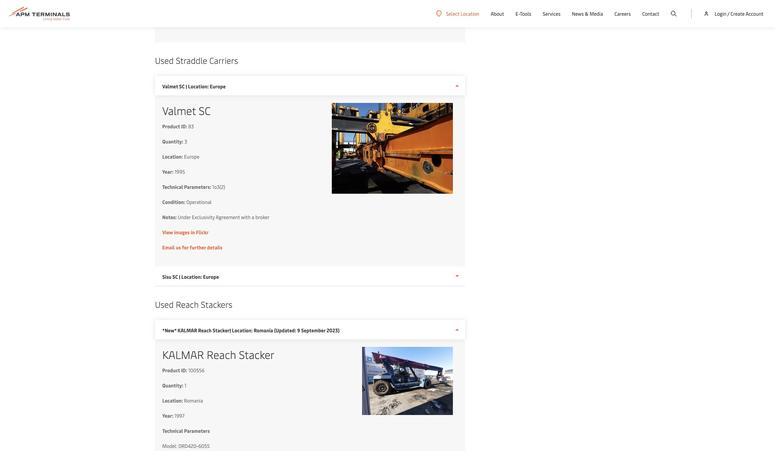 Task type: describe. For each thing, give the bounding box(es) containing it.
notes:
[[162, 214, 177, 220]]

year: 1995
[[162, 168, 185, 175]]

sisu sc | location: europe button
[[155, 266, 465, 286]]

id: for 100556
[[181, 367, 187, 374]]

careers
[[615, 10, 631, 17]]

further
[[190, 244, 206, 251]]

valmet sc | location: europe button
[[155, 76, 465, 95]]

broker
[[255, 214, 270, 220]]

login / create account link
[[703, 0, 764, 27]]

1
[[184, 382, 186, 389]]

romania inside dropdown button
[[254, 327, 273, 334]]

images
[[174, 229, 190, 236]]

condition:
[[162, 199, 185, 205]]

e-tools
[[516, 10, 531, 17]]

email us for further details link
[[162, 244, 222, 251]]

2023)
[[327, 327, 340, 334]]

location: romania
[[162, 397, 203, 404]]

1o3(2)
[[212, 183, 225, 190]]

*new* kalmar  reach stacker| location: romania (updated: 9 september 2023) button
[[155, 320, 465, 339]]

flickr
[[196, 229, 209, 236]]

stacker|
[[213, 327, 231, 334]]

*new* kalmar  reach stacker| location: romania (updated: 9 september 2023) element
[[155, 339, 465, 451]]

operational
[[186, 199, 212, 205]]

technical parameters: 1o3(2)
[[162, 183, 225, 190]]

account
[[746, 10, 764, 17]]

(updated:
[[274, 327, 296, 334]]

used for used reach stackers
[[155, 299, 174, 310]]

login
[[715, 10, 726, 17]]

exclusivity
[[192, 214, 215, 220]]

sc for sisu sc | location: europe
[[172, 273, 178, 280]]

contact
[[642, 10, 659, 17]]

about button
[[491, 0, 504, 27]]

view images in flickr
[[162, 229, 209, 236]]

careers button
[[615, 0, 631, 27]]

1997
[[175, 412, 185, 419]]

location: europe
[[162, 153, 199, 160]]

september
[[301, 327, 326, 334]]

id: for 83
[[181, 123, 187, 130]]

&
[[585, 10, 589, 17]]

quantity: for 1
[[162, 382, 183, 389]]

create
[[731, 10, 745, 17]]

services
[[543, 10, 561, 17]]

us
[[176, 244, 181, 251]]

kalmar reach
[[162, 347, 236, 362]]

valmet for valmet sc
[[162, 103, 196, 118]]

technical parameters
[[162, 428, 210, 434]]

valmet sc | location: europe
[[162, 83, 226, 90]]

year: for year: 1997
[[162, 412, 173, 419]]

select location
[[446, 10, 479, 17]]

login / create account
[[715, 10, 764, 17]]

straddle
[[176, 55, 207, 66]]

email
[[162, 244, 175, 251]]

kalmar reach stacker
[[162, 347, 274, 362]]

1 vertical spatial europe
[[184, 153, 199, 160]]

view
[[162, 229, 173, 236]]

with
[[241, 214, 251, 220]]

select
[[446, 10, 459, 17]]

stackers
[[201, 299, 232, 310]]

media
[[590, 10, 603, 17]]

about
[[491, 10, 504, 17]]

technical for technical parameters: 1o3(2)
[[162, 183, 183, 190]]

kalmar
[[178, 327, 197, 334]]

e-
[[516, 10, 520, 17]]

for
[[182, 244, 189, 251]]

news & media button
[[572, 0, 603, 27]]

valmet sc
[[162, 103, 211, 118]]

condition: operational
[[162, 199, 212, 205]]

details
[[207, 244, 222, 251]]

model: drd420-605s
[[162, 443, 210, 449]]

notes: under exclusivity agreement with a broker
[[162, 214, 270, 220]]



Task type: vqa. For each thing, say whether or not it's contained in the screenshot.
Location: Romania
yes



Task type: locate. For each thing, give the bounding box(es) containing it.
0 vertical spatial europe
[[210, 83, 226, 90]]

product up quantity: 1
[[162, 367, 180, 374]]

1 vertical spatial valmet
[[162, 103, 196, 118]]

0 horizontal spatial sc
[[172, 273, 178, 280]]

1 horizontal spatial |
[[186, 83, 187, 90]]

/
[[728, 10, 730, 17]]

reach left stacker|
[[198, 327, 212, 334]]

sc inside dropdown button
[[179, 83, 185, 90]]

carriers
[[209, 55, 238, 66]]

a
[[252, 214, 254, 220]]

quantity: for 3
[[162, 138, 183, 145]]

year:
[[162, 168, 173, 175], [162, 412, 173, 419]]

2 vertical spatial sc
[[172, 273, 178, 280]]

1 id: from the top
[[181, 123, 187, 130]]

2 valmet from the top
[[162, 103, 196, 118]]

select location button
[[436, 10, 479, 17]]

| for valmet
[[186, 83, 187, 90]]

1 main page photo image
[[362, 347, 453, 415]]

0 vertical spatial technical
[[162, 183, 183, 190]]

product id: 100556
[[162, 367, 205, 374]]

technical down year: 1995 at the left of page
[[162, 183, 183, 190]]

location: up year: 1995 at the left of page
[[162, 153, 183, 160]]

0 vertical spatial product
[[162, 123, 180, 130]]

technical inside *new* kalmar  reach stacker| location: romania (updated: 9 september 2023) element
[[162, 428, 183, 434]]

1 vertical spatial year:
[[162, 412, 173, 419]]

agreement
[[216, 214, 240, 220]]

| inside dropdown button
[[179, 273, 180, 280]]

europe down 3 at left top
[[184, 153, 199, 160]]

product up quantity: 3
[[162, 123, 180, 130]]

2 horizontal spatial sc
[[199, 103, 211, 118]]

3
[[184, 138, 187, 145]]

*new*
[[162, 327, 177, 334]]

location: inside dropdown button
[[181, 273, 202, 280]]

location: down the used straddle carriers at the top left
[[188, 83, 209, 90]]

used for used straddle carriers
[[155, 55, 174, 66]]

id: inside valmet sc | location: europe element
[[181, 123, 187, 130]]

1 vertical spatial sc
[[199, 103, 211, 118]]

id: inside *new* kalmar  reach stacker| location: romania (updated: 9 september 2023) element
[[181, 367, 187, 374]]

sc up valmet sc
[[179, 83, 185, 90]]

year: inside valmet sc | location: europe element
[[162, 168, 173, 175]]

year: for year: 1995
[[162, 168, 173, 175]]

2 year: from the top
[[162, 412, 173, 419]]

2 product from the top
[[162, 367, 180, 374]]

news & media
[[572, 10, 603, 17]]

id:
[[181, 123, 187, 130], [181, 367, 187, 374]]

0 vertical spatial quantity:
[[162, 138, 183, 145]]

technical for technical parameters
[[162, 428, 183, 434]]

2 id: from the top
[[181, 367, 187, 374]]

used
[[155, 55, 174, 66], [155, 299, 174, 310]]

| up valmet sc
[[186, 83, 187, 90]]

product inside *new* kalmar  reach stacker| location: romania (updated: 9 september 2023) element
[[162, 367, 180, 374]]

1 valmet from the top
[[162, 83, 178, 90]]

1 year: from the top
[[162, 168, 173, 175]]

services button
[[543, 0, 561, 27]]

europe for valmet sc | location: europe
[[210, 83, 226, 90]]

europe
[[210, 83, 226, 90], [184, 153, 199, 160], [203, 273, 219, 280]]

in
[[191, 229, 195, 236]]

0 vertical spatial valmet
[[162, 83, 178, 90]]

valmet
[[162, 83, 178, 90], [162, 103, 196, 118]]

product for product id: 83
[[162, 123, 180, 130]]

used left straddle
[[155, 55, 174, 66]]

valmet sc | location: europe element
[[155, 95, 465, 266]]

email us for further details
[[162, 244, 222, 251]]

romania left "(updated:"
[[254, 327, 273, 334]]

tools
[[520, 10, 531, 17]]

romania down 1
[[184, 397, 203, 404]]

0 vertical spatial romania
[[254, 327, 273, 334]]

sisu sc | location: europe
[[162, 273, 219, 280]]

0 vertical spatial used
[[155, 55, 174, 66]]

|
[[186, 83, 187, 90], [179, 273, 180, 280]]

sc down valmet sc | location: europe
[[199, 103, 211, 118]]

2 quantity: from the top
[[162, 382, 183, 389]]

location: right stacker|
[[232, 327, 253, 334]]

reach inside dropdown button
[[198, 327, 212, 334]]

sc right sisu
[[172, 273, 178, 280]]

quantity:
[[162, 138, 183, 145], [162, 382, 183, 389]]

technical
[[162, 183, 183, 190], [162, 428, 183, 434]]

1995
[[175, 168, 185, 175]]

*new* kalmar  reach stacker| location: romania (updated: 9 september 2023)
[[162, 327, 340, 334]]

quantity: inside valmet sc | location: europe element
[[162, 138, 183, 145]]

model:
[[162, 443, 177, 449]]

| inside dropdown button
[[186, 83, 187, 90]]

id: left 100556
[[181, 367, 187, 374]]

stacker
[[239, 347, 274, 362]]

drd420-
[[178, 443, 198, 449]]

0 vertical spatial reach
[[176, 299, 199, 310]]

e-tools button
[[516, 0, 531, 27]]

quantity: inside *new* kalmar  reach stacker| location: romania (updated: 9 september 2023) element
[[162, 382, 183, 389]]

news
[[572, 10, 584, 17]]

europe up stackers
[[203, 273, 219, 280]]

used straddle carriers
[[155, 55, 238, 66]]

| right sisu
[[179, 273, 180, 280]]

1 vertical spatial quantity:
[[162, 382, 183, 389]]

2 used from the top
[[155, 299, 174, 310]]

quantity: left 3 at left top
[[162, 138, 183, 145]]

sc
[[179, 83, 185, 90], [199, 103, 211, 118], [172, 273, 178, 280]]

valmet up valmet sc
[[162, 83, 178, 90]]

valmet up product id: 83
[[162, 103, 196, 118]]

1 technical from the top
[[162, 183, 183, 190]]

year: left '1997'
[[162, 412, 173, 419]]

location
[[461, 10, 479, 17]]

| for sisu
[[179, 273, 180, 280]]

europe inside dropdown button
[[203, 273, 219, 280]]

sc for valmet sc
[[199, 103, 211, 118]]

9
[[297, 327, 300, 334]]

2 vertical spatial europe
[[203, 273, 219, 280]]

location: right sisu
[[181, 273, 202, 280]]

quantity: 1
[[162, 382, 186, 389]]

valmet inside dropdown button
[[162, 83, 178, 90]]

valmet for valmet sc | location: europe
[[162, 83, 178, 90]]

0 vertical spatial sc
[[179, 83, 185, 90]]

sisu
[[162, 273, 171, 280]]

0 vertical spatial |
[[186, 83, 187, 90]]

quantity: 3
[[162, 138, 187, 145]]

year: 1997
[[162, 412, 185, 419]]

0 horizontal spatial romania
[[184, 397, 203, 404]]

contact button
[[642, 0, 659, 27]]

year: left 1995
[[162, 168, 173, 175]]

romania
[[254, 327, 273, 334], [184, 397, 203, 404]]

europe down carriers
[[210, 83, 226, 90]]

under
[[178, 214, 191, 220]]

1 vertical spatial romania
[[184, 397, 203, 404]]

reach up kalmar at the left of the page
[[176, 299, 199, 310]]

year: inside *new* kalmar  reach stacker| location: romania (updated: 9 september 2023) element
[[162, 412, 173, 419]]

used up *new*
[[155, 299, 174, 310]]

europe inside dropdown button
[[210, 83, 226, 90]]

parameters:
[[184, 183, 211, 190]]

reach
[[176, 299, 199, 310], [198, 327, 212, 334]]

1 quantity: from the top
[[162, 138, 183, 145]]

product id: 83
[[162, 123, 194, 130]]

0 vertical spatial year:
[[162, 168, 173, 175]]

1 horizontal spatial sc
[[179, 83, 185, 90]]

100556
[[188, 367, 205, 374]]

quantity: left 1
[[162, 382, 183, 389]]

83
[[188, 123, 194, 130]]

1 vertical spatial id:
[[181, 367, 187, 374]]

product inside valmet sc | location: europe element
[[162, 123, 180, 130]]

1 horizontal spatial romania
[[254, 327, 273, 334]]

2 technical from the top
[[162, 428, 183, 434]]

technical down year: 1997
[[162, 428, 183, 434]]

1 vertical spatial technical
[[162, 428, 183, 434]]

product for product id: 100556
[[162, 367, 180, 374]]

product
[[162, 123, 180, 130], [162, 367, 180, 374]]

1 vertical spatial used
[[155, 299, 174, 310]]

used reach stackers
[[155, 299, 232, 310]]

parameters
[[184, 428, 210, 434]]

1 vertical spatial reach
[[198, 327, 212, 334]]

0 horizontal spatial |
[[179, 273, 180, 280]]

1 vertical spatial product
[[162, 367, 180, 374]]

sc for valmet sc | location: europe
[[179, 83, 185, 90]]

0 vertical spatial id:
[[181, 123, 187, 130]]

1 vertical spatial |
[[179, 273, 180, 280]]

id: left 83
[[181, 123, 187, 130]]

sc inside dropdown button
[[172, 273, 178, 280]]

europe for sisu sc | location: europe
[[203, 273, 219, 280]]

location: up year: 1997
[[162, 397, 183, 404]]

view images in flickr link
[[162, 229, 209, 236]]

1 product from the top
[[162, 123, 180, 130]]

technical inside valmet sc | location: europe element
[[162, 183, 183, 190]]

605s
[[198, 443, 210, 449]]

1 used from the top
[[155, 55, 174, 66]]



